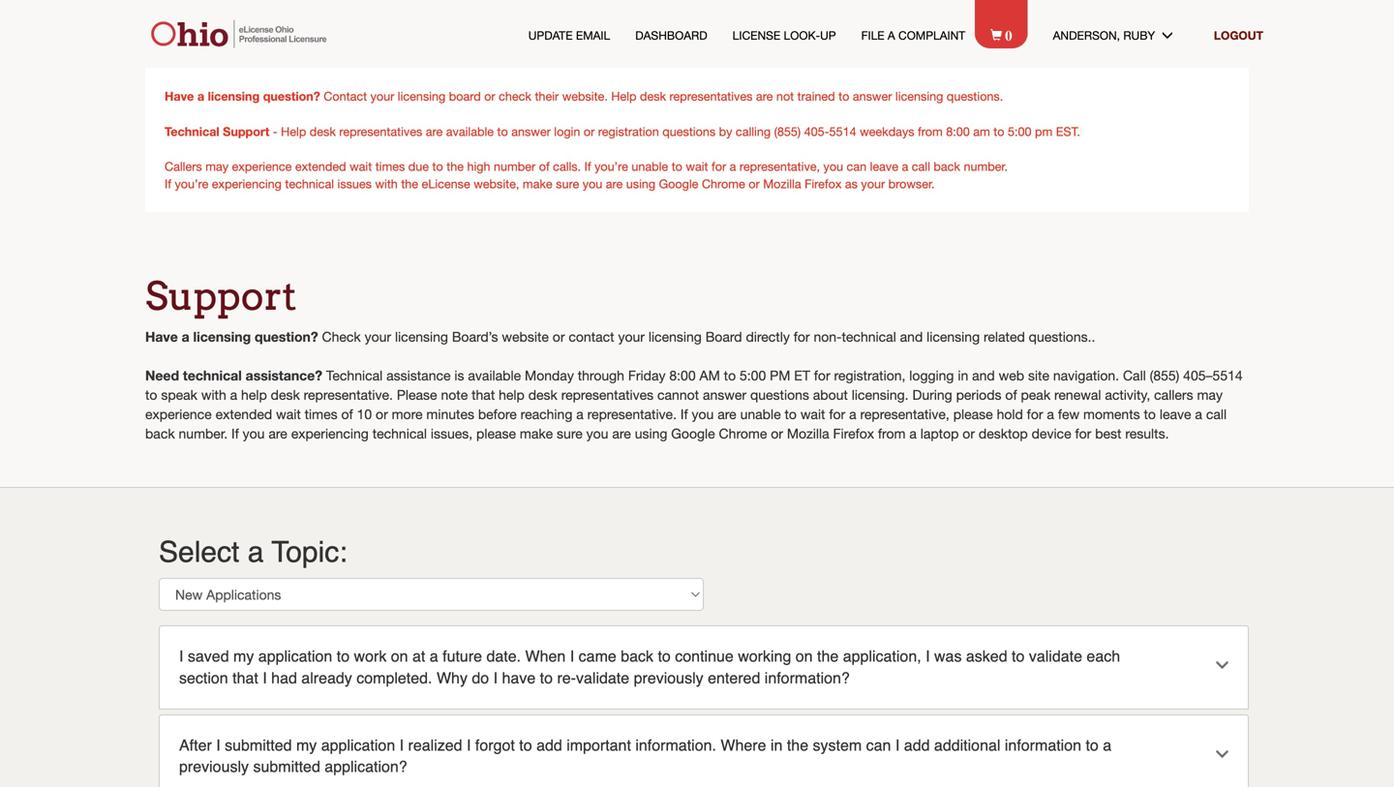 Task type: vqa. For each thing, say whether or not it's contained in the screenshot.
the left 5:00
yes



Task type: describe. For each thing, give the bounding box(es) containing it.
future
[[443, 647, 482, 665]]

related
[[984, 329, 1025, 345]]

of inside callers may experience extended wait times due to the high number of calls. if you're unable to wait for a representative, you can leave a call back number. if you're experiencing technical issues with the elicense website, make sure you are using google chrome or mozilla firefox as your browser.
[[539, 159, 550, 173]]

i left the realized
[[400, 736, 404, 754]]

not
[[777, 89, 794, 103]]

(855) inside technical assistance is available monday through friday 8:00 am to 5:00 pm et for registration, logging in and web site navigation. call (855) 405–5514 to speak with a help desk representative. please note that help desk representatives cannot answer questions about licensing. during periods of peak renewal activity, callers may experience extended wait times of 10 or more minutes before reaching a representative. if you are unable to wait for a representative, please hold for a few moments to leave a call back number. if you are experiencing technical issues, please make sure you are using google chrome or mozilla firefox from a laptop or desktop device for best results.
[[1150, 368, 1180, 384]]

i saved my application to work on at a future date. when i came back to continue working on the application, i was asked to validate each section that i had already completed. why do i have to re-validate previously entered information?
[[179, 647, 1121, 687]]

make inside technical assistance is available monday through friday 8:00 am to 5:00 pm et for registration, logging in and web site navigation. call (855) 405–5514 to speak with a help desk representative. please note that help desk representatives cannot answer questions about licensing. during periods of peak renewal activity, callers may experience extended wait times of 10 or more minutes before reaching a representative. if you are unable to wait for a representative, please hold for a few moments to leave a call back number. if you are experiencing technical issues, please make sure you are using google chrome or mozilla firefox from a laptop or desktop device for best results.
[[520, 426, 553, 442]]

8:00 inside technical assistance is available monday through friday 8:00 am to 5:00 pm et for registration, logging in and web site navigation. call (855) 405–5514 to speak with a help desk representative. please note that help desk representatives cannot answer questions about licensing. during periods of peak renewal activity, callers may experience extended wait times of 10 or more minutes before reaching a representative. if you are unable to wait for a representative, please hold for a few moments to leave a call back number. if you are experiencing technical issues, please make sure you are using google chrome or mozilla firefox from a laptop or desktop device for best results.
[[670, 368, 696, 384]]

5:00 inside technical assistance is available monday through friday 8:00 am to 5:00 pm et for registration, logging in and web site navigation. call (855) 405–5514 to speak with a help desk representative. please note that help desk representatives cannot answer questions about licensing. during periods of peak renewal activity, callers may experience extended wait times of 10 or more minutes before reaching a representative. if you are unable to wait for a representative, please hold for a few moments to leave a call back number. if you are experiencing technical issues, please make sure you are using google chrome or mozilla firefox from a laptop or desktop device for best results.
[[740, 368, 766, 384]]

for down about
[[829, 406, 846, 422]]

ruby
[[1124, 28, 1156, 42]]

firefox inside technical assistance is available monday through friday 8:00 am to 5:00 pm et for registration, logging in and web site navigation. call (855) 405–5514 to speak with a help desk representative. please note that help desk representatives cannot answer questions about licensing. during periods of peak renewal activity, callers may experience extended wait times of 10 or more minutes before reaching a representative. if you are unable to wait for a representative, please hold for a few moments to leave a call back number. if you are experiencing technical issues, please make sure you are using google chrome or mozilla firefox from a laptop or desktop device for best results.
[[833, 426, 875, 442]]

5514
[[830, 124, 857, 138]]

your inside have a licensing question? contact your licensing board or check their website. help desk representatives are not trained to answer licensing questions.
[[371, 89, 394, 103]]

sure inside technical assistance is available monday through friday 8:00 am to 5:00 pm et for registration, logging in and web site navigation. call (855) 405–5514 to speak with a help desk representative. please note that help desk representatives cannot answer questions about licensing. during periods of peak renewal activity, callers may experience extended wait times of 10 or more minutes before reaching a representative. if you are unable to wait for a representative, please hold for a few moments to leave a call back number. if you are experiencing technical issues, please make sure you are using google chrome or mozilla firefox from a laptop or desktop device for best results.
[[557, 426, 583, 442]]

you down through
[[587, 426, 609, 442]]

wait up "issues"
[[350, 159, 372, 173]]

leave inside callers may experience extended wait times due to the high number of calls. if you're unable to wait for a representative, you can leave a call back number. if you're experiencing technical issues with the elicense website, make sure you are using google chrome or mozilla firefox as your browser.
[[870, 159, 899, 173]]

back inside technical assistance is available monday through friday 8:00 am to 5:00 pm et for registration, logging in and web site navigation. call (855) 405–5514 to speak with a help desk representative. please note that help desk representatives cannot answer questions about licensing. during periods of peak renewal activity, callers may experience extended wait times of 10 or more minutes before reaching a representative. if you are unable to wait for a representative, please hold for a few moments to leave a call back number. if you are experiencing technical issues, please make sure you are using google chrome or mozilla firefox from a laptop or desktop device for best results.
[[145, 426, 175, 442]]

before
[[478, 406, 517, 422]]

mozilla inside callers may experience extended wait times due to the high number of calls. if you're unable to wait for a representative, you can leave a call back number. if you're experiencing technical issues with the elicense website, make sure you are using google chrome or mozilla firefox as your browser.
[[763, 177, 802, 191]]

chrome inside technical assistance is available monday through friday 8:00 am to 5:00 pm et for registration, logging in and web site navigation. call (855) 405–5514 to speak with a help desk representative. please note that help desk representatives cannot answer questions about licensing. during periods of peak renewal activity, callers may experience extended wait times of 10 or more minutes before reaching a representative. if you are unable to wait for a representative, please hold for a few moments to leave a call back number. if you are experiencing technical issues, please make sure you are using google chrome or mozilla firefox from a laptop or desktop device for best results.
[[719, 426, 767, 442]]

monday
[[525, 368, 574, 384]]

desk inside have a licensing question? contact your licensing board or check their website. help desk representatives are not trained to answer licensing questions.
[[640, 89, 666, 103]]

or right laptop
[[963, 426, 975, 442]]

extended inside callers may experience extended wait times due to the high number of calls. if you're unable to wait for a representative, you can leave a call back number. if you're experiencing technical issues with the elicense website, make sure you are using google chrome or mozilla firefox as your browser.
[[295, 159, 346, 173]]

1 vertical spatial submitted
[[253, 758, 320, 776]]

minutes
[[427, 406, 475, 422]]

google inside technical assistance is available monday through friday 8:00 am to 5:00 pm et for registration, logging in and web site navigation. call (855) 405–5514 to speak with a help desk representative. please note that help desk representatives cannot answer questions about licensing. during periods of peak renewal activity, callers may experience extended wait times of 10 or more minutes before reaching a representative. if you are unable to wait for a representative, please hold for a few moments to leave a call back number. if you are experiencing technical issues, please make sure you are using google chrome or mozilla firefox from a laptop or desktop device for best results.
[[671, 426, 715, 442]]

your right the contact
[[618, 329, 645, 345]]

registration,
[[834, 368, 906, 384]]

405-
[[804, 124, 830, 138]]

when
[[525, 647, 566, 665]]

a up speak in the left of the page
[[182, 329, 189, 345]]

available inside technical support - help desk representatives are available to answer login or registration questions by calling (855) 405-5514 weekdays from 8:00 am to 5:00 pm est.
[[446, 124, 494, 138]]

0 vertical spatial support
[[223, 124, 270, 138]]

anderson, ruby link
[[1053, 27, 1189, 44]]

your inside callers may experience extended wait times due to the high number of calls. if you're unable to wait for a representative, you can leave a call back number. if you're experiencing technical issues with the elicense website, make sure you are using google chrome or mozilla firefox as your browser.
[[861, 177, 885, 191]]

a up callers
[[197, 89, 204, 103]]

8:00 inside technical support - help desk representatives are available to answer login or registration questions by calling (855) 405-5514 weekdays from 8:00 am to 5:00 pm est.
[[946, 124, 970, 138]]

technical inside callers may experience extended wait times due to the high number of calls. if you're unable to wait for a representative, you can leave a call back number. if you're experiencing technical issues with the elicense website, make sure you are using google chrome or mozilla firefox as your browser.
[[285, 177, 334, 191]]

i right after
[[216, 736, 221, 754]]

0 horizontal spatial please
[[477, 426, 516, 442]]

representatives inside technical assistance is available monday through friday 8:00 am to 5:00 pm et for registration, logging in and web site navigation. call (855) 405–5514 to speak with a help desk representative. please note that help desk representatives cannot answer questions about licensing. during periods of peak renewal activity, callers may experience extended wait times of 10 or more minutes before reaching a representative. if you are unable to wait for a representative, please hold for a few moments to leave a call back number. if you are experiencing technical issues, please make sure you are using google chrome or mozilla firefox from a laptop or desktop device for best results.
[[561, 387, 654, 403]]

asked
[[966, 647, 1008, 665]]

dashboard
[[636, 28, 708, 42]]

desk inside technical support - help desk representatives are available to answer login or registration questions by calling (855) 405-5514 weekdays from 8:00 am to 5:00 pm est.
[[310, 124, 336, 138]]

licensing up the need technical assistance? at the left top
[[193, 329, 251, 345]]

chrome inside callers may experience extended wait times due to the high number of calls. if you're unable to wait for a representative, you can leave a call back number. if you're experiencing technical issues with the elicense website, make sure you are using google chrome or mozilla firefox as your browser.
[[702, 177, 746, 191]]

1 add from the left
[[537, 736, 562, 754]]

file a complaint link
[[862, 27, 966, 44]]

elicense ohio professional licensure image
[[144, 19, 338, 48]]

elicense
[[422, 177, 470, 191]]

continue
[[675, 647, 734, 665]]

contact
[[569, 329, 615, 345]]

back inside callers may experience extended wait times due to the high number of calls. if you're unable to wait for a representative, you can leave a call back number. if you're experiencing technical issues with the elicense website, make sure you are using google chrome or mozilla firefox as your browser.
[[934, 159, 961, 173]]

issues,
[[431, 426, 473, 442]]

the up elicense
[[447, 159, 464, 173]]

2 vertical spatial of
[[341, 406, 353, 422]]

times inside callers may experience extended wait times due to the high number of calls. if you're unable to wait for a representative, you can leave a call back number. if you're experiencing technical issues with the elicense website, make sure you are using google chrome or mozilla firefox as your browser.
[[375, 159, 405, 173]]

license look-up
[[733, 28, 836, 42]]

wait down about
[[801, 406, 826, 422]]

are down assistance?
[[269, 426, 287, 442]]

0
[[1005, 25, 1013, 42]]

et
[[794, 368, 811, 384]]

licensing down the elicense ohio professional licensure image
[[208, 89, 260, 103]]

anderson,
[[1053, 28, 1121, 42]]

representative, inside callers may experience extended wait times due to the high number of calls. if you're unable to wait for a representative, you can leave a call back number. if you're experiencing technical issues with the elicense website, make sure you are using google chrome or mozilla firefox as your browser.
[[740, 159, 820, 173]]

make inside callers may experience extended wait times due to the high number of calls. if you're unable to wait for a representative, you can leave a call back number. if you're experiencing technical issues with the elicense website, make sure you are using google chrome or mozilla firefox as your browser.
[[523, 177, 553, 191]]

dashboard link
[[636, 27, 708, 44]]

my inside after i submitted my application i realized i forgot to add important information. where in the system can i add additional information to a previously submitted application?
[[296, 736, 317, 754]]

0 horizontal spatial validate
[[576, 669, 630, 687]]

callers
[[165, 159, 202, 173]]

if down callers
[[165, 177, 171, 191]]

1 vertical spatial of
[[1006, 387, 1018, 403]]

or inside callers may experience extended wait times due to the high number of calls. if you're unable to wait for a representative, you can leave a call back number. if you're experiencing technical issues with the elicense website, make sure you are using google chrome or mozilla firefox as your browser.
[[749, 177, 760, 191]]

few
[[1058, 406, 1080, 422]]

that inside technical assistance is available monday through friday 8:00 am to 5:00 pm et for registration, logging in and web site navigation. call (855) 405–5514 to speak with a help desk representative. please note that help desk representatives cannot answer questions about licensing. during periods of peak renewal activity, callers may experience extended wait times of 10 or more minutes before reaching a representative. if you are unable to wait for a representative, please hold for a few moments to leave a call back number. if you are experiencing technical issues, please make sure you are using google chrome or mozilla firefox from a laptop or desktop device for best results.
[[472, 387, 495, 403]]

peak
[[1021, 387, 1051, 403]]

a inside i saved my application to work on at a future date. when i came back to continue working on the application, i was asked to validate each section that i had already completed. why do i have to re-validate previously entered information?
[[430, 647, 438, 665]]

at
[[413, 647, 426, 665]]

a left topic:
[[248, 536, 264, 569]]

pm
[[1035, 124, 1053, 138]]

device
[[1032, 426, 1072, 442]]

issues
[[338, 177, 372, 191]]

are down through
[[612, 426, 631, 442]]

weekdays
[[860, 124, 915, 138]]

login
[[554, 124, 580, 138]]

license look-up link
[[733, 27, 836, 44]]

complaint
[[899, 28, 966, 42]]

experiencing inside callers may experience extended wait times due to the high number of calls. if you're unable to wait for a representative, you can leave a call back number. if you're experiencing technical issues with the elicense website, make sure you are using google chrome or mozilla firefox as your browser.
[[212, 177, 282, 191]]

licensing up weekdays
[[896, 89, 944, 103]]

each
[[1087, 647, 1121, 665]]

that inside i saved my application to work on at a future date. when i came back to continue working on the application, i was asked to validate each section that i had already completed. why do i have to re-validate previously entered information?
[[233, 669, 258, 687]]

non-
[[814, 329, 842, 345]]

friday
[[628, 368, 666, 384]]

have for have a licensing question? contact your licensing board or check their website. help desk representatives are not trained to answer licensing questions.
[[165, 89, 194, 103]]

application,
[[843, 647, 922, 665]]

1 vertical spatial support
[[145, 273, 297, 320]]

check
[[322, 329, 361, 345]]

1 help from the left
[[241, 387, 267, 403]]

0 vertical spatial submitted
[[225, 736, 292, 754]]

email
[[576, 28, 610, 42]]

for down few
[[1076, 426, 1092, 442]]

during
[[913, 387, 953, 403]]

was
[[935, 647, 962, 665]]

previously inside after i submitted my application i realized i forgot to add important information. where in the system can i add additional information to a previously submitted application?
[[179, 758, 249, 776]]

extended inside technical assistance is available monday through friday 8:00 am to 5:00 pm et for registration, logging in and web site navigation. call (855) 405–5514 to speak with a help desk representative. please note that help desk representatives cannot answer questions about licensing. during periods of peak renewal activity, callers may experience extended wait times of 10 or more minutes before reaching a representative. if you are unable to wait for a representative, please hold for a few moments to leave a call back number. if you are experiencing technical issues, please make sure you are using google chrome or mozilla firefox from a laptop or desktop device for best results.
[[216, 406, 272, 422]]

405–5514
[[1184, 368, 1243, 384]]

website.
[[562, 89, 608, 103]]

am
[[974, 124, 991, 138]]

activity,
[[1105, 387, 1151, 403]]

a down the need technical assistance? at the left top
[[230, 387, 237, 403]]

unable inside callers may experience extended wait times due to the high number of calls. if you're unable to wait for a representative, you can leave a call back number. if you're experiencing technical issues with the elicense website, make sure you are using google chrome or mozilla firefox as your browser.
[[632, 159, 668, 173]]

cannot
[[658, 387, 699, 403]]

you down cannot
[[692, 406, 714, 422]]

calls.
[[553, 159, 581, 173]]

a right file
[[888, 28, 896, 42]]

available inside technical assistance is available monday through friday 8:00 am to 5:00 pm et for registration, logging in and web site navigation. call (855) 405–5514 to speak with a help desk representative. please note that help desk representatives cannot answer questions about licensing. during periods of peak renewal activity, callers may experience extended wait times of 10 or more minutes before reaching a representative. if you are unable to wait for a representative, please hold for a few moments to leave a call back number. if you are experiencing technical issues, please make sure you are using google chrome or mozilla firefox from a laptop or desktop device for best results.
[[468, 368, 521, 384]]

the down due
[[401, 177, 418, 191]]

experiencing inside technical assistance is available monday through friday 8:00 am to 5:00 pm et for registration, logging in and web site navigation. call (855) 405–5514 to speak with a help desk representative. please note that help desk representatives cannot answer questions about licensing. during periods of peak renewal activity, callers may experience extended wait times of 10 or more minutes before reaching a representative. if you are unable to wait for a representative, please hold for a few moments to leave a call back number. if you are experiencing technical issues, please make sure you are using google chrome or mozilla firefox from a laptop or desktop device for best results.
[[291, 426, 369, 442]]

i up re-
[[570, 647, 575, 665]]

a down "405–5514"
[[1196, 406, 1203, 422]]

browser.
[[889, 177, 935, 191]]

0 horizontal spatial representative.
[[304, 387, 393, 403]]

technical up speak in the left of the page
[[183, 368, 242, 384]]

google inside callers may experience extended wait times due to the high number of calls. if you're unable to wait for a representative, you can leave a call back number. if you're experiencing technical issues with the elicense website, make sure you are using google chrome or mozilla firefox as your browser.
[[659, 177, 699, 191]]

back inside i saved my application to work on at a future date. when i came back to continue working on the application, i was asked to validate each section that i had already completed. why do i have to re-validate previously entered information?
[[621, 647, 654, 665]]

for inside callers may experience extended wait times due to the high number of calls. if you're unable to wait for a representative, you can leave a call back number. if you're experiencing technical issues with the elicense website, make sure you are using google chrome or mozilla firefox as your browser.
[[712, 159, 727, 173]]

desk up reaching
[[529, 387, 558, 403]]

a left laptop
[[910, 426, 917, 442]]

i right "do"
[[494, 669, 498, 687]]

desktop
[[979, 426, 1028, 442]]

have
[[502, 669, 536, 687]]

due
[[408, 159, 429, 173]]

1 horizontal spatial representative.
[[588, 406, 677, 422]]

for left non-
[[794, 329, 810, 345]]

licensing left board
[[398, 89, 446, 103]]

wait down assistance?
[[276, 406, 301, 422]]

call inside callers may experience extended wait times due to the high number of calls. if you're unable to wait for a representative, you can leave a call back number. if you're experiencing technical issues with the elicense website, make sure you are using google chrome or mozilla firefox as your browser.
[[912, 159, 931, 173]]

you down technical support - help desk representatives are available to answer login or registration questions by calling (855) 405-5514 weekdays from 8:00 am to 5:00 pm est.
[[583, 177, 603, 191]]

are inside callers may experience extended wait times due to the high number of calls. if you're unable to wait for a representative, you can leave a call back number. if you're experiencing technical issues with the elicense website, make sure you are using google chrome or mozilla firefox as your browser.
[[606, 177, 623, 191]]

look-
[[784, 28, 820, 42]]

you down the need technical assistance? at the left top
[[243, 426, 265, 442]]

number
[[494, 159, 536, 173]]

licensing up logging
[[927, 329, 980, 345]]

trained
[[798, 89, 835, 103]]

for down peak
[[1027, 406, 1044, 422]]

if down cannot
[[681, 406, 688, 422]]

if right calls.
[[585, 159, 591, 173]]

are inside technical support - help desk representatives are available to answer login or registration questions by calling (855) 405-5514 weekdays from 8:00 am to 5:00 pm est.
[[426, 124, 443, 138]]

technical for assistance
[[326, 368, 383, 384]]

best
[[1096, 426, 1122, 442]]

have a licensing question? contact your licensing board or check their website. help desk representatives are not trained to answer licensing questions.
[[165, 89, 1004, 103]]

you down 5514
[[824, 159, 844, 173]]

if down the need technical assistance? at the left top
[[231, 426, 239, 442]]

questions inside technical assistance is available monday through friday 8:00 am to 5:00 pm et for registration, logging in and web site navigation. call (855) 405–5514 to speak with a help desk representative. please note that help desk representatives cannot answer questions about licensing. during periods of peak renewal activity, callers may experience extended wait times of 10 or more minutes before reaching a representative. if you are unable to wait for a representative, please hold for a few moments to leave a call back number. if you are experiencing technical issues, please make sure you are using google chrome or mozilla firefox from a laptop or desktop device for best results.
[[751, 387, 810, 403]]

using inside technical assistance is available monday through friday 8:00 am to 5:00 pm et for registration, logging in and web site navigation. call (855) 405–5514 to speak with a help desk representative. please note that help desk representatives cannot answer questions about licensing. during periods of peak renewal activity, callers may experience extended wait times of 10 or more minutes before reaching a representative. if you are unable to wait for a representative, please hold for a few moments to leave a call back number. if you are experiencing technical issues, please make sure you are using google chrome or mozilla firefox from a laptop or desktop device for best results.
[[635, 426, 668, 442]]

callers
[[1155, 387, 1194, 403]]

have a licensing question? check your licensing board's website or contact your licensing board directly for non-technical and licensing related questions..
[[145, 329, 1096, 345]]

from inside technical support - help desk representatives are available to answer login or registration questions by calling (855) 405-5514 weekdays from 8:00 am to 5:00 pm est.
[[918, 124, 943, 138]]

i right the system on the right
[[896, 736, 900, 754]]

0 horizontal spatial and
[[900, 329, 923, 345]]

application inside i saved my application to work on at a future date. when i came back to continue working on the application, i was asked to validate each section that i had already completed. why do i have to re-validate previously entered information?
[[258, 647, 332, 665]]

after
[[179, 736, 212, 754]]

hold
[[997, 406, 1024, 422]]

important
[[567, 736, 631, 754]]

a down by
[[730, 159, 736, 173]]

technical inside technical assistance is available monday through friday 8:00 am to 5:00 pm et for registration, logging in and web site navigation. call (855) 405–5514 to speak with a help desk representative. please note that help desk representatives cannot answer questions about licensing. during periods of peak renewal activity, callers may experience extended wait times of 10 or more minutes before reaching a representative. if you are unable to wait for a representative, please hold for a few moments to leave a call back number. if you are experiencing technical issues, please make sure you are using google chrome or mozilla firefox from a laptop or desktop device for best results.
[[373, 426, 427, 442]]

section
[[179, 669, 228, 687]]

are down am
[[718, 406, 737, 422]]

menu down image
[[1162, 29, 1189, 41]]

update email link
[[529, 27, 610, 44]]

licensing up "friday"
[[649, 329, 702, 345]]

i left saved
[[179, 647, 183, 665]]

10
[[357, 406, 372, 422]]

board
[[706, 329, 742, 345]]

anderson, ruby
[[1053, 28, 1162, 42]]

or left the contact
[[553, 329, 565, 345]]

2 on from the left
[[796, 647, 813, 665]]

unable inside technical assistance is available monday through friday 8:00 am to 5:00 pm et for registration, logging in and web site navigation. call (855) 405–5514 to speak with a help desk representative. please note that help desk representatives cannot answer questions about licensing. during periods of peak renewal activity, callers may experience extended wait times of 10 or more minutes before reaching a representative. if you are unable to wait for a representative, please hold for a few moments to leave a call back number. if you are experiencing technical issues, please make sure you are using google chrome or mozilla firefox from a laptop or desktop device for best results.
[[740, 406, 781, 422]]

after i submitted my application i realized i forgot to add important information. where in the system can i add additional information to a previously submitted application?
[[179, 736, 1112, 776]]

reaching
[[521, 406, 573, 422]]

more
[[392, 406, 423, 422]]

using inside callers may experience extended wait times due to the high number of calls. if you're unable to wait for a representative, you can leave a call back number. if you're experiencing technical issues with the elicense website, make sure you are using google chrome or mozilla firefox as your browser.
[[626, 177, 656, 191]]

to inside have a licensing question? contact your licensing board or check their website. help desk representatives are not trained to answer licensing questions.
[[839, 89, 850, 103]]



Task type: locate. For each thing, give the bounding box(es) containing it.
back up browser.
[[934, 159, 961, 173]]

firefox left as
[[805, 177, 842, 191]]

help up before
[[499, 387, 525, 403]]

call
[[1123, 368, 1147, 384]]

in up periods
[[958, 368, 969, 384]]

licensing.
[[852, 387, 909, 403]]

assistance
[[387, 368, 451, 384]]

1 horizontal spatial leave
[[1160, 406, 1192, 422]]

0 horizontal spatial in
[[771, 736, 783, 754]]

1 horizontal spatial extended
[[295, 159, 346, 173]]

came
[[579, 647, 617, 665]]

0 vertical spatial please
[[954, 406, 993, 422]]

1 vertical spatial representative.
[[588, 406, 677, 422]]

0 vertical spatial experiencing
[[212, 177, 282, 191]]

questions down pm
[[751, 387, 810, 403]]

on up information?
[[796, 647, 813, 665]]

0 vertical spatial that
[[472, 387, 495, 403]]

website
[[502, 329, 549, 345]]

1 horizontal spatial you're
[[595, 159, 628, 173]]

1 horizontal spatial my
[[296, 736, 317, 754]]

of down web
[[1006, 387, 1018, 403]]

5:00
[[1008, 124, 1032, 138], [740, 368, 766, 384]]

that up before
[[472, 387, 495, 403]]

extended down the need technical assistance? at the left top
[[216, 406, 272, 422]]

previously down continue
[[634, 669, 704, 687]]

1 vertical spatial make
[[520, 426, 553, 442]]

with inside technical assistance is available monday through friday 8:00 am to 5:00 pm et for registration, logging in and web site navigation. call (855) 405–5514 to speak with a help desk representative. please note that help desk representatives cannot answer questions about licensing. during periods of peak renewal activity, callers may experience extended wait times of 10 or more minutes before reaching a representative. if you are unable to wait for a representative, please hold for a few moments to leave a call back number. if you are experiencing technical issues, please make sure you are using google chrome or mozilla firefox from a laptop or desktop device for best results.
[[201, 387, 226, 403]]

0 horizontal spatial on
[[391, 647, 408, 665]]

additional
[[935, 736, 1001, 754]]

0 horizontal spatial my
[[233, 647, 254, 665]]

as
[[845, 177, 858, 191]]

1 vertical spatial leave
[[1160, 406, 1192, 422]]

help right -
[[281, 124, 306, 138]]

google down registration
[[659, 177, 699, 191]]

0 vertical spatial make
[[523, 177, 553, 191]]

1 horizontal spatial back
[[621, 647, 654, 665]]

1 horizontal spatial in
[[958, 368, 969, 384]]

your right 'contact'
[[371, 89, 394, 103]]

sure down calls.
[[556, 177, 579, 191]]

licensing up assistance
[[395, 329, 448, 345]]

answer inside technical support - help desk representatives are available to answer login or registration questions by calling (855) 405-5514 weekdays from 8:00 am to 5:00 pm est.
[[512, 124, 551, 138]]

note
[[441, 387, 468, 403]]

help inside technical support - help desk representatives are available to answer login or registration questions by calling (855) 405-5514 weekdays from 8:00 am to 5:00 pm est.
[[281, 124, 306, 138]]

file
[[862, 28, 885, 42]]

1 vertical spatial from
[[878, 426, 906, 442]]

2 horizontal spatial answer
[[853, 89, 892, 103]]

0 vertical spatial chrome
[[702, 177, 746, 191]]

8:00 up cannot
[[670, 368, 696, 384]]

and
[[900, 329, 923, 345], [972, 368, 995, 384]]

number. down am
[[964, 159, 1008, 173]]

0 vertical spatial answer
[[853, 89, 892, 103]]

a left few
[[1047, 406, 1055, 422]]

the inside after i submitted my application i realized i forgot to add important information. where in the system can i add additional information to a previously submitted application?
[[787, 736, 809, 754]]

in inside after i submitted my application i realized i forgot to add important information. where in the system can i add additional information to a previously submitted application?
[[771, 736, 783, 754]]

google down cannot
[[671, 426, 715, 442]]

desk down 'contact'
[[310, 124, 336, 138]]

1 vertical spatial extended
[[216, 406, 272, 422]]

make
[[523, 177, 553, 191], [520, 426, 553, 442]]

from
[[918, 124, 943, 138], [878, 426, 906, 442]]

am
[[700, 368, 720, 384]]

1 vertical spatial experiencing
[[291, 426, 369, 442]]

0 vertical spatial available
[[446, 124, 494, 138]]

validate left each
[[1029, 647, 1083, 665]]

you
[[824, 159, 844, 173], [583, 177, 603, 191], [692, 406, 714, 422], [243, 426, 265, 442], [587, 426, 609, 442]]

i left had
[[263, 669, 267, 687]]

their
[[535, 89, 559, 103]]

i
[[179, 647, 183, 665], [570, 647, 575, 665], [926, 647, 930, 665], [263, 669, 267, 687], [494, 669, 498, 687], [216, 736, 221, 754], [400, 736, 404, 754], [467, 736, 471, 754], [896, 736, 900, 754]]

representatives inside have a licensing question? contact your licensing board or check their website. help desk representatives are not trained to answer licensing questions.
[[670, 89, 753, 103]]

(855)
[[774, 124, 801, 138], [1150, 368, 1180, 384]]

my inside i saved my application to work on at a future date. when i came back to continue working on the application, i was asked to validate each section that i had already completed. why do i have to re-validate previously entered information?
[[233, 647, 254, 665]]

questions left by
[[663, 124, 716, 138]]

a down licensing.
[[849, 406, 857, 422]]

a right at
[[430, 647, 438, 665]]

add
[[537, 736, 562, 754], [904, 736, 930, 754]]

and inside technical assistance is available monday through friday 8:00 am to 5:00 pm et for registration, logging in and web site navigation. call (855) 405–5514 to speak with a help desk representative. please note that help desk representatives cannot answer questions about licensing. during periods of peak renewal activity, callers may experience extended wait times of 10 or more minutes before reaching a representative. if you are unable to wait for a representative, please hold for a few moments to leave a call back number. if you are experiencing technical issues, please make sure you are using google chrome or mozilla firefox from a laptop or desktop device for best results.
[[972, 368, 995, 384]]

a up browser.
[[902, 159, 909, 173]]

questions..
[[1029, 329, 1096, 345]]

in right where
[[771, 736, 783, 754]]

or inside technical support - help desk representatives are available to answer login or registration questions by calling (855) 405-5514 weekdays from 8:00 am to 5:00 pm est.
[[584, 124, 595, 138]]

1 on from the left
[[391, 647, 408, 665]]

technical up callers
[[165, 124, 220, 138]]

1 horizontal spatial that
[[472, 387, 495, 403]]

call inside technical assistance is available monday through friday 8:00 am to 5:00 pm et for registration, logging in and web site navigation. call (855) 405–5514 to speak with a help desk representative. please note that help desk representatives cannot answer questions about licensing. during periods of peak renewal activity, callers may experience extended wait times of 10 or more minutes before reaching a representative. if you are unable to wait for a representative, please hold for a few moments to leave a call back number. if you are experiencing technical issues, please make sure you are using google chrome or mozilla firefox from a laptop or desktop device for best results.
[[1207, 406, 1227, 422]]

or inside have a licensing question? contact your licensing board or check their website. help desk representatives are not trained to answer licensing questions.
[[484, 89, 496, 103]]

1 vertical spatial technical
[[326, 368, 383, 384]]

1 vertical spatial google
[[671, 426, 715, 442]]

website,
[[474, 177, 519, 191]]

experience inside callers may experience extended wait times due to the high number of calls. if you're unable to wait for a representative, you can leave a call back number. if you're experiencing technical issues with the elicense website, make sure you are using google chrome or mozilla firefox as your browser.
[[232, 159, 292, 173]]

in
[[958, 368, 969, 384], [771, 736, 783, 754]]

my right saved
[[233, 647, 254, 665]]

0 vertical spatial help
[[611, 89, 637, 103]]

re-
[[557, 669, 576, 687]]

0 horizontal spatial 5:00
[[740, 368, 766, 384]]

1 horizontal spatial technical
[[326, 368, 383, 384]]

times left 10
[[305, 406, 338, 422]]

previously
[[634, 669, 704, 687], [179, 758, 249, 776]]

moments
[[1084, 406, 1141, 422]]

chrome
[[702, 177, 746, 191], [719, 426, 767, 442]]

question? up assistance?
[[255, 329, 318, 345]]

question?
[[263, 89, 320, 103], [255, 329, 318, 345]]

1 horizontal spatial experience
[[232, 159, 292, 173]]

1 vertical spatial answer
[[512, 124, 551, 138]]

number. down speak in the left of the page
[[179, 426, 228, 442]]

2 horizontal spatial back
[[934, 159, 961, 173]]

1 vertical spatial number.
[[179, 426, 228, 442]]

mozilla inside technical assistance is available monday through friday 8:00 am to 5:00 pm et for registration, logging in and web site navigation. call (855) 405–5514 to speak with a help desk representative. please note that help desk representatives cannot answer questions about licensing. during periods of peak renewal activity, callers may experience extended wait times of 10 or more minutes before reaching a representative. if you are unable to wait for a representative, please hold for a few moments to leave a call back number. if you are experiencing technical issues, please make sure you are using google chrome or mozilla firefox from a laptop or desktop device for best results.
[[787, 426, 830, 442]]

0 vertical spatial (855)
[[774, 124, 801, 138]]

0 horizontal spatial times
[[305, 406, 338, 422]]

1 horizontal spatial questions
[[751, 387, 810, 403]]

if
[[585, 159, 591, 173], [165, 177, 171, 191], [681, 406, 688, 422], [231, 426, 239, 442]]

contact
[[324, 89, 367, 103]]

have up callers
[[165, 89, 194, 103]]

0 horizontal spatial that
[[233, 669, 258, 687]]

for right et
[[814, 368, 831, 384]]

or down pm
[[771, 426, 783, 442]]

please
[[397, 387, 437, 403]]

question? up -
[[263, 89, 320, 103]]

logout
[[1214, 28, 1264, 42]]

0 vertical spatial application
[[258, 647, 332, 665]]

call up browser.
[[912, 159, 931, 173]]

work
[[354, 647, 387, 665]]

registration
[[598, 124, 659, 138]]

help inside have a licensing question? contact your licensing board or check their website. help desk representatives are not trained to answer licensing questions.
[[611, 89, 637, 103]]

make down number
[[523, 177, 553, 191]]

representatives down through
[[561, 387, 654, 403]]

experience
[[232, 159, 292, 173], [145, 406, 212, 422]]

question? for check
[[255, 329, 318, 345]]

0 horizontal spatial number.
[[179, 426, 228, 442]]

mozilla
[[763, 177, 802, 191], [787, 426, 830, 442]]

back right came at the left of the page
[[621, 647, 654, 665]]

0 horizontal spatial you're
[[175, 177, 208, 191]]

date.
[[487, 647, 521, 665]]

wait
[[350, 159, 372, 173], [686, 159, 708, 173], [276, 406, 301, 422], [801, 406, 826, 422]]

license
[[733, 28, 781, 42]]

extended up "issues"
[[295, 159, 346, 173]]

are inside have a licensing question? contact your licensing board or check their website. help desk representatives are not trained to answer licensing questions.
[[756, 89, 773, 103]]

experience inside technical assistance is available monday through friday 8:00 am to 5:00 pm et for registration, logging in and web site navigation. call (855) 405–5514 to speak with a help desk representative. please note that help desk representatives cannot answer questions about licensing. during periods of peak renewal activity, callers may experience extended wait times of 10 or more minutes before reaching a representative. if you are unable to wait for a representative, please hold for a few moments to leave a call back number. if you are experiencing technical issues, please make sure you are using google chrome or mozilla firefox from a laptop or desktop device for best results.
[[145, 406, 212, 422]]

experiencing down -
[[212, 177, 282, 191]]

or right 10
[[376, 406, 388, 422]]

number. inside callers may experience extended wait times due to the high number of calls. if you're unable to wait for a representative, you can leave a call back number. if you're experiencing technical issues with the elicense website, make sure you are using google chrome or mozilla firefox as your browser.
[[964, 159, 1008, 173]]

0 vertical spatial experience
[[232, 159, 292, 173]]

using down registration
[[626, 177, 656, 191]]

0 vertical spatial from
[[918, 124, 943, 138]]

0 horizontal spatial experiencing
[[212, 177, 282, 191]]

leave up browser.
[[870, 159, 899, 173]]

1 horizontal spatial representative,
[[861, 406, 950, 422]]

technical up registration,
[[842, 329, 897, 345]]

system
[[813, 736, 862, 754]]

0 horizontal spatial representative,
[[740, 159, 820, 173]]

2 add from the left
[[904, 736, 930, 754]]

0 vertical spatial 5:00
[[1008, 124, 1032, 138]]

1 vertical spatial call
[[1207, 406, 1227, 422]]

for down by
[[712, 159, 727, 173]]

i left forgot
[[467, 736, 471, 754]]

of left calls.
[[539, 159, 550, 173]]

0 vertical spatial number.
[[964, 159, 1008, 173]]

0 vertical spatial firefox
[[805, 177, 842, 191]]

1 vertical spatial unable
[[740, 406, 781, 422]]

0 horizontal spatial questions
[[663, 124, 716, 138]]

in inside technical assistance is available monday through friday 8:00 am to 5:00 pm et for registration, logging in and web site navigation. call (855) 405–5514 to speak with a help desk representative. please note that help desk representatives cannot answer questions about licensing. during periods of peak renewal activity, callers may experience extended wait times of 10 or more minutes before reaching a representative. if you are unable to wait for a representative, please hold for a few moments to leave a call back number. if you are experiencing technical issues, please make sure you are using google chrome or mozilla firefox from a laptop or desktop device for best results.
[[958, 368, 969, 384]]

0 vertical spatial of
[[539, 159, 550, 173]]

answer inside have a licensing question? contact your licensing board or check their website. help desk representatives are not trained to answer licensing questions.
[[853, 89, 892, 103]]

validate down came at the left of the page
[[576, 669, 630, 687]]

have for have a licensing question? check your licensing board's website or contact your licensing board directly for non-technical and licensing related questions..
[[145, 329, 178, 345]]

representative. up 10
[[304, 387, 393, 403]]

chrome down am
[[719, 426, 767, 442]]

question? for contact
[[263, 89, 320, 103]]

technical inside technical assistance is available monday through friday 8:00 am to 5:00 pm et for registration, logging in and web site navigation. call (855) 405–5514 to speak with a help desk representative. please note that help desk representatives cannot answer questions about licensing. during periods of peak renewal activity, callers may experience extended wait times of 10 or more minutes before reaching a representative. if you are unable to wait for a representative, please hold for a few moments to leave a call back number. if you are experiencing technical issues, please make sure you are using google chrome or mozilla firefox from a laptop or desktop device for best results.
[[326, 368, 383, 384]]

1 vertical spatial representatives
[[339, 124, 423, 138]]

from down licensing.
[[878, 426, 906, 442]]

0 vertical spatial question?
[[263, 89, 320, 103]]

1 vertical spatial questions
[[751, 387, 810, 403]]

where
[[721, 736, 767, 754]]

1 vertical spatial application
[[321, 736, 395, 754]]

the inside i saved my application to work on at a future date. when i came back to continue working on the application, i was asked to validate each section that i had already completed. why do i have to re-validate previously entered information?
[[817, 647, 839, 665]]

laptop
[[921, 426, 959, 442]]

0 horizontal spatial with
[[201, 387, 226, 403]]

mozilla down about
[[787, 426, 830, 442]]

directly
[[746, 329, 790, 345]]

update
[[529, 28, 573, 42]]

1 horizontal spatial of
[[539, 159, 550, 173]]

1 vertical spatial representative,
[[861, 406, 950, 422]]

1 horizontal spatial call
[[1207, 406, 1227, 422]]

periods
[[956, 387, 1002, 403]]

with
[[375, 177, 398, 191], [201, 387, 226, 403]]

1 horizontal spatial please
[[954, 406, 993, 422]]

can up as
[[847, 159, 867, 173]]

through
[[578, 368, 625, 384]]

using down cannot
[[635, 426, 668, 442]]

renewal
[[1055, 387, 1102, 403]]

high
[[467, 159, 491, 173]]

topic:
[[272, 536, 347, 569]]

have
[[165, 89, 194, 103], [145, 329, 178, 345]]

with right "issues"
[[375, 177, 398, 191]]

answer left login
[[512, 124, 551, 138]]

answer inside technical assistance is available monday through friday 8:00 am to 5:00 pm et for registration, logging in and web site navigation. call (855) 405–5514 to speak with a help desk representative. please note that help desk representatives cannot answer questions about licensing. during periods of peak renewal activity, callers may experience extended wait times of 10 or more minutes before reaching a representative. if you are unable to wait for a representative, please hold for a few moments to leave a call back number. if you are experiencing technical issues, please make sure you are using google chrome or mozilla firefox from a laptop or desktop device for best results.
[[703, 387, 747, 403]]

1 vertical spatial question?
[[255, 329, 318, 345]]

may inside technical assistance is available monday through friday 8:00 am to 5:00 pm et for registration, logging in and web site navigation. call (855) 405–5514 to speak with a help desk representative. please note that help desk representatives cannot answer questions about licensing. during periods of peak renewal activity, callers may experience extended wait times of 10 or more minutes before reaching a representative. if you are unable to wait for a representative, please hold for a few moments to leave a call back number. if you are experiencing technical issues, please make sure you are using google chrome or mozilla firefox from a laptop or desktop device for best results.
[[1198, 387, 1223, 403]]

1 vertical spatial 5:00
[[740, 368, 766, 384]]

1 vertical spatial using
[[635, 426, 668, 442]]

representatives inside technical support - help desk representatives are available to answer login or registration questions by calling (855) 405-5514 weekdays from 8:00 am to 5:00 pm est.
[[339, 124, 423, 138]]

2 help from the left
[[499, 387, 525, 403]]

application
[[258, 647, 332, 665], [321, 736, 395, 754]]

0 horizontal spatial back
[[145, 426, 175, 442]]

1 horizontal spatial previously
[[634, 669, 704, 687]]

experiencing
[[212, 177, 282, 191], [291, 426, 369, 442]]

results.
[[1126, 426, 1169, 442]]

please down before
[[477, 426, 516, 442]]

realized
[[408, 736, 463, 754]]

site
[[1028, 368, 1050, 384]]

unable down registration
[[632, 159, 668, 173]]

1 horizontal spatial add
[[904, 736, 930, 754]]

firefox down about
[[833, 426, 875, 442]]

from right weekdays
[[918, 124, 943, 138]]

0 vertical spatial and
[[900, 329, 923, 345]]

select
[[159, 536, 240, 569]]

a inside after i submitted my application i realized i forgot to add important information. where in the system can i add additional information to a previously submitted application?
[[1103, 736, 1112, 754]]

1 horizontal spatial help
[[499, 387, 525, 403]]

experiencing down 10
[[291, 426, 369, 442]]

desk up registration
[[640, 89, 666, 103]]

technical down more at the bottom left
[[373, 426, 427, 442]]

help
[[241, 387, 267, 403], [499, 387, 525, 403]]

0 horizontal spatial may
[[206, 159, 229, 173]]

0 horizontal spatial help
[[281, 124, 306, 138]]

completed.
[[357, 669, 432, 687]]

back
[[934, 159, 961, 173], [145, 426, 175, 442], [621, 647, 654, 665]]

technical for support
[[165, 124, 220, 138]]

working
[[738, 647, 792, 665]]

need technical assistance?
[[145, 368, 323, 384]]

5:00 inside technical support - help desk representatives are available to answer login or registration questions by calling (855) 405-5514 weekdays from 8:00 am to 5:00 pm est.
[[1008, 124, 1032, 138]]

1 vertical spatial you're
[[175, 177, 208, 191]]

2 horizontal spatial of
[[1006, 387, 1018, 403]]

your right check
[[365, 329, 391, 345]]

update email
[[529, 28, 610, 42]]

on
[[391, 647, 408, 665], [796, 647, 813, 665]]

1 vertical spatial times
[[305, 406, 338, 422]]

1 vertical spatial chrome
[[719, 426, 767, 442]]

can inside callers may experience extended wait times due to the high number of calls. if you're unable to wait for a representative, you can leave a call back number. if you're experiencing technical issues with the elicense website, make sure you are using google chrome or mozilla firefox as your browser.
[[847, 159, 867, 173]]

speak
[[161, 387, 198, 403]]

8:00 left am
[[946, 124, 970, 138]]

with inside callers may experience extended wait times due to the high number of calls. if you're unable to wait for a representative, you can leave a call back number. if you're experiencing technical issues with the elicense website, make sure you are using google chrome or mozilla firefox as your browser.
[[375, 177, 398, 191]]

times inside technical assistance is available monday through friday 8:00 am to 5:00 pm et for registration, logging in and web site navigation. call (855) 405–5514 to speak with a help desk representative. please note that help desk representatives cannot answer questions about licensing. during periods of peak renewal activity, callers may experience extended wait times of 10 or more minutes before reaching a representative. if you are unable to wait for a representative, please hold for a few moments to leave a call back number. if you are experiencing technical issues, please make sure you are using google chrome or mozilla firefox from a laptop or desktop device for best results.
[[305, 406, 338, 422]]

a right reaching
[[576, 406, 584, 422]]

i left the 'was'
[[926, 647, 930, 665]]

1 horizontal spatial unable
[[740, 406, 781, 422]]

(855) inside technical support - help desk representatives are available to answer login or registration questions by calling (855) 405-5514 weekdays from 8:00 am to 5:00 pm est.
[[774, 124, 801, 138]]

representative, down licensing.
[[861, 406, 950, 422]]

previously inside i saved my application to work on at a future date. when i came back to continue working on the application, i was asked to validate each section that i had already completed. why do i have to re-validate previously entered information?
[[634, 669, 704, 687]]

can inside after i submitted my application i realized i forgot to add important information. where in the system can i add additional information to a previously submitted application?
[[866, 736, 891, 754]]

are left not
[[756, 89, 773, 103]]

representatives down 'contact'
[[339, 124, 423, 138]]

information.
[[636, 736, 717, 754]]

1 vertical spatial sure
[[557, 426, 583, 442]]

that left had
[[233, 669, 258, 687]]

0 horizontal spatial call
[[912, 159, 931, 173]]

may right callers
[[206, 159, 229, 173]]

do
[[472, 669, 489, 687]]

previously down after
[[179, 758, 249, 776]]

1 vertical spatial help
[[281, 124, 306, 138]]

callers may experience extended wait times due to the high number of calls. if you're unable to wait for a representative, you can leave a call back number. if you're experiencing technical issues with the elicense website, make sure you are using google chrome or mozilla firefox as your browser.
[[165, 159, 1008, 191]]

0 horizontal spatial of
[[341, 406, 353, 422]]

submitted right after
[[225, 736, 292, 754]]

1 vertical spatial mozilla
[[787, 426, 830, 442]]

may inside callers may experience extended wait times due to the high number of calls. if you're unable to wait for a representative, you can leave a call back number. if you're experiencing technical issues with the elicense website, make sure you are using google chrome or mozilla firefox as your browser.
[[206, 159, 229, 173]]

0 horizontal spatial extended
[[216, 406, 272, 422]]

questions inside technical support - help desk representatives are available to answer login or registration questions by calling (855) 405-5514 weekdays from 8:00 am to 5:00 pm est.
[[663, 124, 716, 138]]

up
[[820, 28, 836, 42]]

0 horizontal spatial add
[[537, 736, 562, 754]]

representative, down calling at the right
[[740, 159, 820, 173]]

0 vertical spatial can
[[847, 159, 867, 173]]

leave inside technical assistance is available monday through friday 8:00 am to 5:00 pm et for registration, logging in and web site navigation. call (855) 405–5514 to speak with a help desk representative. please note that help desk representatives cannot answer questions about licensing. during periods of peak renewal activity, callers may experience extended wait times of 10 or more minutes before reaching a representative. if you are unable to wait for a representative, please hold for a few moments to leave a call back number. if you are experiencing technical issues, please make sure you are using google chrome or mozilla firefox from a laptop or desktop device for best results.
[[1160, 406, 1192, 422]]

1 vertical spatial that
[[233, 669, 258, 687]]

0 vertical spatial technical
[[165, 124, 220, 138]]

your
[[371, 89, 394, 103], [861, 177, 885, 191], [365, 329, 391, 345], [618, 329, 645, 345]]

call
[[912, 159, 931, 173], [1207, 406, 1227, 422]]

from inside technical assistance is available monday through friday 8:00 am to 5:00 pm et for registration, logging in and web site navigation. call (855) 405–5514 to speak with a help desk representative. please note that help desk representatives cannot answer questions about licensing. during periods of peak renewal activity, callers may experience extended wait times of 10 or more minutes before reaching a representative. if you are unable to wait for a representative, please hold for a few moments to leave a call back number. if you are experiencing technical issues, please make sure you are using google chrome or mozilla firefox from a laptop or desktop device for best results.
[[878, 426, 906, 442]]

available right is
[[468, 368, 521, 384]]

application inside after i submitted my application i realized i forgot to add important information. where in the system can i add additional information to a previously submitted application?
[[321, 736, 395, 754]]

desk down assistance?
[[271, 387, 300, 403]]

logout link
[[1214, 28, 1264, 42]]

(855) up callers
[[1150, 368, 1180, 384]]

1 vertical spatial please
[[477, 426, 516, 442]]

0 vertical spatial validate
[[1029, 647, 1083, 665]]

sure inside callers may experience extended wait times due to the high number of calls. if you're unable to wait for a representative, you can leave a call back number. if you're experiencing technical issues with the elicense website, make sure you are using google chrome or mozilla firefox as your browser.
[[556, 177, 579, 191]]

0 horizontal spatial technical
[[165, 124, 220, 138]]

assistance?
[[246, 368, 323, 384]]

file a complaint
[[862, 28, 966, 42]]

help down the need technical assistance? at the left top
[[241, 387, 267, 403]]

representatives
[[670, 89, 753, 103], [339, 124, 423, 138], [561, 387, 654, 403]]

1 horizontal spatial with
[[375, 177, 398, 191]]

representative, inside technical assistance is available monday through friday 8:00 am to 5:00 pm et for registration, logging in and web site navigation. call (855) 405–5514 to speak with a help desk representative. please note that help desk representatives cannot answer questions about licensing. during periods of peak renewal activity, callers may experience extended wait times of 10 or more minutes before reaching a representative. if you are unable to wait for a representative, please hold for a few moments to leave a call back number. if you are experiencing technical issues, please make sure you are using google chrome or mozilla firefox from a laptop or desktop device for best results.
[[861, 406, 950, 422]]

pm
[[770, 368, 791, 384]]

wait down technical support - help desk representatives are available to answer login or registration questions by calling (855) 405-5514 weekdays from 8:00 am to 5:00 pm est.
[[686, 159, 708, 173]]

2 vertical spatial back
[[621, 647, 654, 665]]

can right the system on the right
[[866, 736, 891, 754]]

technical left "issues"
[[285, 177, 334, 191]]

1 horizontal spatial 8:00
[[946, 124, 970, 138]]

0 vertical spatial representatives
[[670, 89, 753, 103]]

firefox inside callers may experience extended wait times due to the high number of calls. if you're unable to wait for a representative, you can leave a call back number. if you're experiencing technical issues with the elicense website, make sure you are using google chrome or mozilla firefox as your browser.
[[805, 177, 842, 191]]

0 vertical spatial my
[[233, 647, 254, 665]]

why
[[437, 669, 468, 687]]

0 horizontal spatial leave
[[870, 159, 899, 173]]

are down technical support - help desk representatives are available to answer login or registration questions by calling (855) 405-5514 weekdays from 8:00 am to 5:00 pm est.
[[606, 177, 623, 191]]

answer down am
[[703, 387, 747, 403]]

board
[[449, 89, 481, 103]]

available down board
[[446, 124, 494, 138]]

number. inside technical assistance is available monday through friday 8:00 am to 5:00 pm et for registration, logging in and web site navigation. call (855) 405–5514 to speak with a help desk representative. please note that help desk representatives cannot answer questions about licensing. during periods of peak renewal activity, callers may experience extended wait times of 10 or more minutes before reaching a representative. if you are unable to wait for a representative, please hold for a few moments to leave a call back number. if you are experiencing technical issues, please make sure you are using google chrome or mozilla firefox from a laptop or desktop device for best results.
[[179, 426, 228, 442]]

information?
[[765, 669, 850, 687]]

0 vertical spatial previously
[[634, 669, 704, 687]]

0 vertical spatial have
[[165, 89, 194, 103]]

select a topic:
[[159, 536, 347, 569]]



